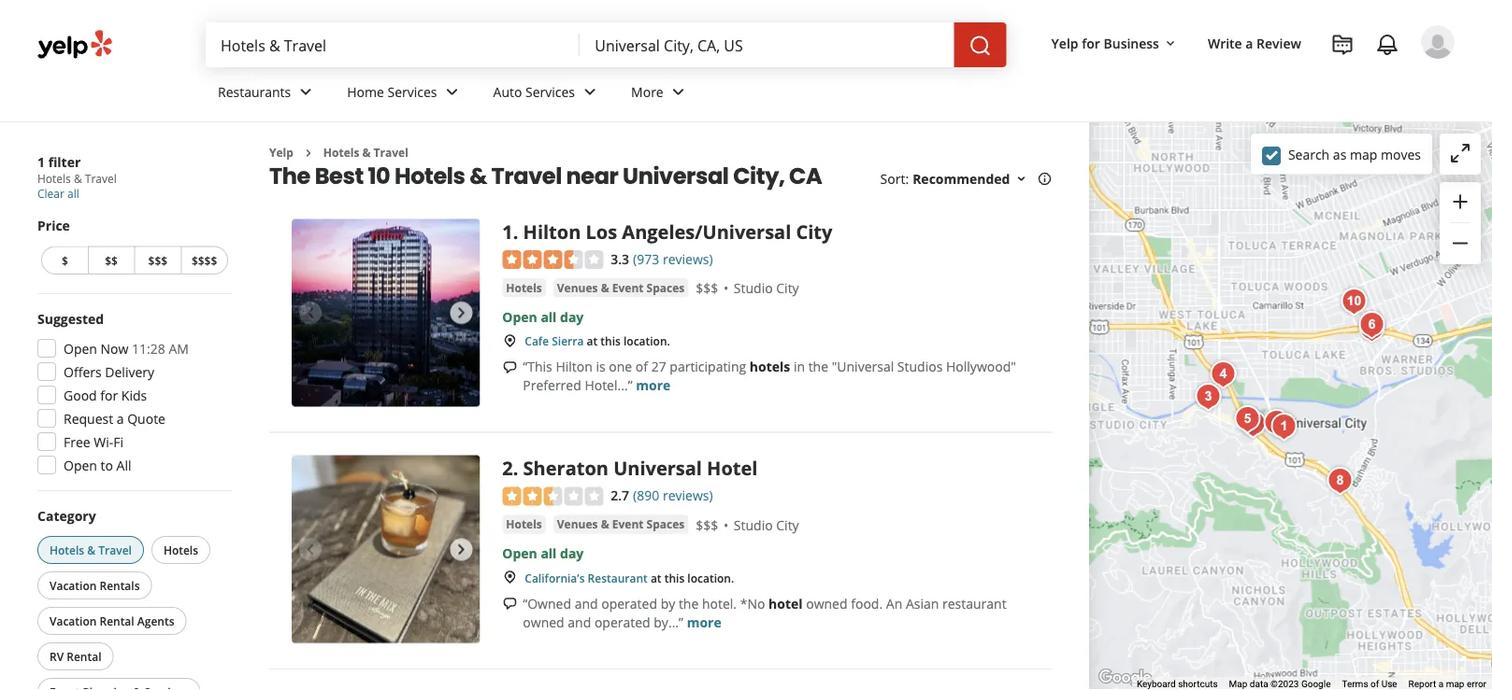 Task type: describe. For each thing, give the bounding box(es) containing it.
free
[[64, 433, 90, 451]]

vacation rental agents button
[[37, 608, 187, 636]]

spaces for angeles/universal
[[647, 280, 685, 296]]

report a map error
[[1409, 679, 1487, 691]]

hotels button for sheraton universal hotel
[[502, 516, 546, 534]]

cafe sierra at this location.
[[525, 334, 670, 349]]

0 vertical spatial hotels & travel
[[323, 145, 408, 160]]

2.7 link
[[611, 485, 629, 505]]

0 vertical spatial group
[[1440, 182, 1481, 265]]

near
[[566, 160, 618, 192]]

open up cafe
[[502, 308, 537, 326]]

hotel.
[[702, 595, 737, 613]]

filter
[[48, 153, 81, 171]]

write a review
[[1208, 34, 1302, 52]]

16 chevron down v2 image for recommended
[[1014, 172, 1029, 187]]

restaurant
[[588, 571, 648, 586]]

hotel
[[707, 456, 758, 482]]

(973 reviews) link
[[633, 248, 713, 268]]

report
[[1409, 679, 1436, 691]]

services for auto services
[[525, 83, 575, 101]]

(890 reviews) link
[[633, 485, 713, 505]]

16 marker v2 image for 2
[[502, 571, 517, 585]]

3.3 star rating image
[[502, 251, 603, 269]]

event for los
[[612, 280, 644, 296]]

restaurant
[[942, 595, 1007, 613]]

travel left the near
[[491, 160, 562, 192]]

0 horizontal spatial hilton los angeles/universal city image
[[292, 219, 480, 407]]

"this
[[523, 358, 552, 376]]

group containing suggested
[[32, 309, 232, 481]]

owned food. an asian restaurant owned and operated by..."
[[523, 595, 1007, 631]]

food.
[[851, 595, 883, 613]]

best western plus media center inn & suites image
[[1354, 310, 1391, 348]]

good
[[64, 387, 97, 404]]

is
[[596, 358, 606, 376]]

suggested
[[37, 310, 104, 328]]

$$ button
[[88, 246, 134, 275]]

sheraton universal hotel image
[[1258, 405, 1296, 442]]

blvd hotel & studios image
[[1229, 401, 1267, 439]]

1 for 1 . hilton los angeles/universal city
[[502, 219, 513, 245]]

the inside in the "universal studios hollywood" preferred hotel..."
[[808, 358, 828, 376]]

rental for vacation
[[100, 614, 134, 629]]

wi-
[[94, 433, 113, 451]]

16 chevron down v2 image for yelp for business
[[1163, 36, 1178, 51]]

venues & event spaces button for los
[[553, 279, 688, 297]]

previous image for 1
[[299, 302, 322, 324]]

open up offers
[[64, 340, 97, 358]]

venues & event spaces link for los
[[553, 279, 688, 297]]

1 horizontal spatial of
[[1371, 679, 1379, 691]]

zoom in image
[[1449, 191, 1472, 213]]

sheraton universal hotel link
[[523, 456, 758, 482]]

zoom out image
[[1449, 232, 1472, 255]]

11:28
[[132, 340, 165, 358]]

& inside "1 filter hotels & travel clear all"
[[74, 171, 82, 187]]

rv rental
[[50, 649, 101, 665]]

for for yelp
[[1082, 34, 1100, 52]]

vacation for vacation rental agents
[[50, 614, 97, 629]]

in the "universal studios hollywood" preferred hotel..."
[[523, 358, 1016, 395]]

auto services
[[493, 83, 575, 101]]

auto
[[493, 83, 522, 101]]

a for map
[[1439, 679, 1444, 691]]

slideshow element for 1
[[292, 219, 480, 407]]

studio city for angeles/universal
[[734, 280, 799, 297]]

3.3
[[611, 250, 629, 268]]

map data ©2023 google
[[1229, 679, 1331, 691]]

24 chevron down v2 image
[[579, 81, 601, 103]]

"universal
[[832, 358, 894, 376]]

the tangerine image
[[1354, 307, 1391, 344]]

hotels link for hilton
[[502, 279, 546, 297]]

"owned
[[523, 595, 571, 613]]

this for los
[[601, 334, 621, 349]]

2.7
[[611, 487, 629, 505]]

venues for hilton
[[557, 280, 598, 296]]

google
[[1301, 679, 1331, 691]]

Near text field
[[595, 35, 939, 55]]

review
[[1257, 34, 1302, 52]]

rv rental button
[[37, 643, 114, 671]]

kids
[[121, 387, 147, 404]]

hotels link for sheraton
[[502, 516, 546, 534]]

more link for angeles/universal
[[636, 377, 671, 395]]

participating
[[670, 358, 746, 376]]

0 vertical spatial and
[[575, 595, 598, 613]]

map for moves
[[1350, 146, 1378, 163]]

hotels inside "button"
[[50, 543, 84, 558]]

offers delivery
[[64, 363, 154, 381]]

quote
[[127, 410, 165, 428]]

user actions element
[[1037, 23, 1481, 138]]

request
[[64, 410, 113, 428]]

tilt hotel universal/hollywood, ascend hotel collection image
[[1322, 463, 1359, 500]]

(890 reviews)
[[633, 487, 713, 505]]

hotels & travel link
[[323, 145, 408, 160]]

keyboard shortcuts
[[1137, 679, 1218, 691]]

at for universal
[[651, 571, 662, 586]]

$$$ inside button
[[148, 253, 168, 268]]

studio for hotel
[[734, 516, 773, 534]]

el royale hotel studio city image
[[1190, 379, 1227, 416]]

*no
[[740, 595, 765, 613]]

request a quote
[[64, 410, 165, 428]]

category
[[37, 507, 96, 525]]

all inside "1 filter hotels & travel clear all"
[[67, 186, 79, 201]]

1 . hilton los angeles/universal city
[[502, 219, 833, 245]]

more for angeles/universal
[[636, 377, 671, 395]]

notifications image
[[1376, 34, 1399, 56]]

best
[[315, 160, 364, 192]]

1 vertical spatial hilton
[[556, 358, 593, 376]]

reviews) for angeles/universal
[[663, 250, 713, 268]]

vacation for vacation rentals
[[50, 578, 97, 594]]

business
[[1104, 34, 1159, 52]]

city for hilton los angeles/universal city
[[776, 280, 799, 297]]

event for universal
[[612, 517, 644, 532]]

$$$$ button
[[181, 246, 228, 275]]

ca
[[789, 160, 822, 192]]

0 vertical spatial hilton
[[523, 219, 581, 245]]

angeles/universal
[[622, 219, 791, 245]]

offers
[[64, 363, 102, 381]]

0 vertical spatial of
[[636, 358, 648, 376]]

3.3 link
[[611, 248, 629, 268]]

hotels down 2.7 star rating image on the bottom left of page
[[506, 517, 542, 532]]

travel inside "1 filter hotels & travel clear all"
[[85, 171, 117, 187]]

all
[[117, 457, 131, 475]]

open up california's
[[502, 545, 537, 563]]

now
[[101, 340, 129, 358]]

(973
[[633, 250, 659, 268]]

all for 2
[[541, 545, 557, 563]]

recommended
[[913, 170, 1010, 188]]

day for sheraton
[[560, 545, 584, 563]]

2 . sheraton universal hotel
[[502, 456, 758, 482]]

location. for hotel
[[688, 571, 734, 586]]

0 vertical spatial city
[[796, 219, 833, 245]]

day for hilton
[[560, 308, 584, 326]]

venues & event spaces link for universal
[[553, 516, 688, 534]]

home services link
[[332, 67, 478, 122]]

"this hilton is one of 27 participating hotels
[[523, 358, 790, 376]]

one
[[609, 358, 632, 376]]

. for 2
[[513, 456, 518, 482]]

1 horizontal spatial hilton los angeles/universal city image
[[1266, 409, 1303, 446]]

studios
[[897, 358, 943, 376]]

the best 10 hotels & travel near universal city, ca
[[269, 160, 822, 192]]

moves
[[1381, 146, 1421, 163]]

none field near
[[595, 35, 939, 55]]

(973 reviews)
[[633, 250, 713, 268]]

next image for 1 . hilton los angeles/universal city
[[450, 302, 472, 324]]

0 vertical spatial universal
[[623, 160, 729, 192]]

none field the find
[[221, 35, 565, 55]]

1 filter hotels & travel clear all
[[37, 153, 117, 201]]

terms of use
[[1342, 679, 1397, 691]]

travel right best
[[374, 145, 408, 160]]

all for 1
[[541, 308, 557, 326]]

and inside owned food. an asian restaurant owned and operated by..."
[[568, 614, 591, 631]]

1 vertical spatial universal
[[613, 456, 702, 482]]

free wi-fi
[[64, 433, 123, 451]]

search
[[1288, 146, 1330, 163]]

greg r. image
[[1421, 25, 1455, 59]]

shortcuts
[[1178, 679, 1218, 691]]

price
[[37, 217, 70, 235]]

$$$ for 1 . hilton los angeles/universal city
[[696, 280, 718, 297]]

sierra
[[552, 334, 584, 349]]

rentals
[[100, 578, 140, 594]]

hotel..."
[[585, 377, 633, 395]]

a for review
[[1246, 34, 1253, 52]]

keyboard shortcuts button
[[1137, 678, 1218, 691]]

hotel
[[769, 595, 803, 613]]

1 for 1 filter hotels & travel clear all
[[37, 153, 45, 171]]

services for home services
[[388, 83, 437, 101]]



Task type: locate. For each thing, give the bounding box(es) containing it.
open down the free
[[64, 457, 97, 475]]

hotels button for hilton los angeles/universal city
[[502, 279, 546, 297]]

california's restaurant link
[[525, 571, 648, 586]]

hilton up 3.3 star rating image
[[523, 219, 581, 245]]

1 vertical spatial venues
[[557, 517, 598, 532]]

3 24 chevron down v2 image from the left
[[667, 81, 690, 103]]

24 chevron down v2 image left auto at the top
[[441, 81, 463, 103]]

open now 11:28 am
[[64, 340, 189, 358]]

2 day from the top
[[560, 545, 584, 563]]

hilton down 'sierra'
[[556, 358, 593, 376]]

0 vertical spatial 1
[[37, 153, 45, 171]]

0 horizontal spatial a
[[117, 410, 124, 428]]

0 vertical spatial slideshow element
[[292, 219, 480, 407]]

hotels down category
[[50, 543, 84, 558]]

vacation
[[50, 578, 97, 594], [50, 614, 97, 629]]

open to all
[[64, 457, 131, 475]]

1 vertical spatial rental
[[67, 649, 101, 665]]

16 chevron down v2 image
[[1163, 36, 1178, 51], [1014, 172, 1029, 187]]

spaces down (890 reviews)
[[647, 517, 685, 532]]

2 studio from the top
[[734, 516, 773, 534]]

1 hotels link from the top
[[502, 279, 546, 297]]

location. up hotel.
[[688, 571, 734, 586]]

fi
[[113, 433, 123, 451]]

1 vertical spatial and
[[568, 614, 591, 631]]

16 speech v2 image left "this
[[502, 360, 517, 375]]

1 vertical spatial more link
[[687, 614, 722, 631]]

this up by
[[665, 571, 685, 586]]

1 vertical spatial previous image
[[299, 539, 322, 561]]

rental for rv
[[67, 649, 101, 665]]

owned left "food."
[[806, 595, 848, 613]]

venues & event spaces for universal
[[557, 517, 685, 532]]

2 venues & event spaces link from the top
[[553, 516, 688, 534]]

hotels button down 3.3 star rating image
[[502, 279, 546, 297]]

0 vertical spatial reviews)
[[663, 250, 713, 268]]

studio for angeles/universal
[[734, 280, 773, 297]]

1 vertical spatial studio
[[734, 516, 773, 534]]

. for 1
[[513, 219, 518, 245]]

1 vertical spatial at
[[651, 571, 662, 586]]

1 vertical spatial venues & event spaces link
[[553, 516, 688, 534]]

for inside button
[[1082, 34, 1100, 52]]

1 vertical spatial a
[[117, 410, 124, 428]]

at
[[587, 334, 598, 349], [651, 571, 662, 586]]

24 chevron down v2 image for more
[[667, 81, 690, 103]]

hotels link down 2.7 star rating image on the bottom left of page
[[502, 516, 546, 534]]

the garland image
[[1205, 356, 1242, 394]]

24 chevron down v2 image right restaurants
[[295, 81, 317, 103]]

1 venues & event spaces button from the top
[[553, 279, 688, 297]]

0 vertical spatial .
[[513, 219, 518, 245]]

None field
[[221, 35, 565, 55], [595, 35, 939, 55]]

1 vertical spatial city
[[776, 280, 799, 297]]

2 vertical spatial hotels button
[[151, 537, 210, 565]]

1 left filter
[[37, 153, 45, 171]]

cafe
[[525, 334, 549, 349]]

more link for hotel
[[687, 614, 722, 631]]

1 . from the top
[[513, 219, 518, 245]]

1 studio from the top
[[734, 280, 773, 297]]

more link
[[636, 377, 671, 395], [687, 614, 722, 631]]

event down 2.7
[[612, 517, 644, 532]]

1 vertical spatial for
[[100, 387, 118, 404]]

2 24 chevron down v2 image from the left
[[441, 81, 463, 103]]

write
[[1208, 34, 1242, 52]]

1 vertical spatial venues & event spaces button
[[553, 516, 688, 534]]

1 vertical spatial reviews)
[[663, 487, 713, 505]]

universal up "hilton los angeles/universal city" link
[[623, 160, 729, 192]]

1 horizontal spatial group
[[1440, 182, 1481, 265]]

open all day for sheraton universal hotel
[[502, 545, 584, 563]]

& inside "button"
[[87, 543, 96, 558]]

0 horizontal spatial hotels & travel
[[50, 543, 132, 558]]

previous image
[[299, 302, 322, 324], [299, 539, 322, 561]]

location. up '"this hilton is one of 27 participating hotels' at the bottom
[[624, 334, 670, 349]]

2 next image from the top
[[450, 539, 472, 561]]

1 vertical spatial 16 marker v2 image
[[502, 571, 517, 585]]

business categories element
[[203, 67, 1455, 122]]

yelp link
[[269, 145, 293, 160]]

hotels & travel button
[[37, 537, 144, 565]]

0 horizontal spatial services
[[388, 83, 437, 101]]

0 vertical spatial yelp
[[1052, 34, 1079, 52]]

0 horizontal spatial more
[[636, 377, 671, 395]]

24 chevron down v2 image right more
[[667, 81, 690, 103]]

universal up the (890
[[613, 456, 702, 482]]

city,
[[733, 160, 785, 192]]

16 speech v2 image left '"owned'
[[502, 597, 517, 612]]

2 horizontal spatial a
[[1439, 679, 1444, 691]]

operated
[[601, 595, 657, 613], [595, 614, 650, 631]]

operated down restaurant
[[595, 614, 650, 631]]

venues & event spaces link down 2.7
[[553, 516, 688, 534]]

hilton los angeles/universal city link
[[523, 219, 833, 245]]

16 chevron down v2 image inside recommended popup button
[[1014, 172, 1029, 187]]

by..."
[[654, 614, 683, 631]]

&
[[362, 145, 371, 160], [470, 160, 487, 192], [74, 171, 82, 187], [601, 280, 609, 296], [601, 517, 609, 532], [87, 543, 96, 558]]

1 vertical spatial .
[[513, 456, 518, 482]]

hotels
[[323, 145, 359, 160], [395, 160, 465, 192], [37, 171, 71, 187], [506, 280, 542, 296], [506, 517, 542, 532], [50, 543, 84, 558], [164, 543, 198, 558]]

1 vertical spatial location.
[[688, 571, 734, 586]]

1 venues from the top
[[557, 280, 598, 296]]

2 venues from the top
[[557, 517, 598, 532]]

yelp for yelp for business
[[1052, 34, 1079, 52]]

1 vertical spatial operated
[[595, 614, 650, 631]]

0 horizontal spatial owned
[[523, 614, 564, 631]]

at right 'sierra'
[[587, 334, 598, 349]]

2 16 speech v2 image from the top
[[502, 597, 517, 612]]

1 open all day from the top
[[502, 308, 584, 326]]

1 horizontal spatial the
[[808, 358, 828, 376]]

by
[[661, 595, 675, 613]]

spaces
[[647, 280, 685, 296], [647, 517, 685, 532]]

am
[[169, 340, 189, 358]]

venues & event spaces down 2.7
[[557, 517, 685, 532]]

1 horizontal spatial a
[[1246, 34, 1253, 52]]

1 vertical spatial day
[[560, 545, 584, 563]]

1 services from the left
[[388, 83, 437, 101]]

2 vertical spatial $$$
[[696, 516, 718, 534]]

1 spaces from the top
[[647, 280, 685, 296]]

all up cafe sierra link
[[541, 308, 557, 326]]

16 chevron right v2 image
[[301, 146, 316, 161]]

hilton los angeles/universal city image
[[292, 219, 480, 407], [1266, 409, 1303, 446]]

travel inside "button"
[[98, 543, 132, 558]]

for inside group
[[100, 387, 118, 404]]

use
[[1382, 679, 1397, 691]]

2 services from the left
[[525, 83, 575, 101]]

0 horizontal spatial map
[[1350, 146, 1378, 163]]

a
[[1246, 34, 1253, 52], [117, 410, 124, 428], [1439, 679, 1444, 691]]

16 marker v2 image left california's
[[502, 571, 517, 585]]

0 horizontal spatial more link
[[636, 377, 671, 395]]

0 vertical spatial 16 marker v2 image
[[502, 334, 517, 349]]

2 venues & event spaces button from the top
[[553, 516, 688, 534]]

Find text field
[[221, 35, 565, 55]]

0 vertical spatial operated
[[601, 595, 657, 613]]

yelp for business
[[1052, 34, 1159, 52]]

travel up rentals
[[98, 543, 132, 558]]

1 horizontal spatial location.
[[688, 571, 734, 586]]

16 speech v2 image
[[502, 360, 517, 375], [502, 597, 517, 612]]

yelp for yelp "link"
[[269, 145, 293, 160]]

1 venues & event spaces from the top
[[557, 280, 685, 296]]

$$
[[105, 253, 118, 268]]

1 16 marker v2 image from the top
[[502, 334, 517, 349]]

2 16 marker v2 image from the top
[[502, 571, 517, 585]]

1 vertical spatial more
[[687, 614, 722, 631]]

vacation rentals button
[[37, 572, 152, 600]]

city for sheraton universal hotel
[[776, 516, 799, 534]]

vacation rental agents
[[50, 614, 174, 629]]

good for kids
[[64, 387, 147, 404]]

none field up business categories element
[[595, 35, 939, 55]]

rental down rentals
[[100, 614, 134, 629]]

$$$ down (890 reviews)
[[696, 516, 718, 534]]

0 vertical spatial event
[[612, 280, 644, 296]]

spaces for hotel
[[647, 517, 685, 532]]

2 none field from the left
[[595, 35, 939, 55]]

for for good
[[100, 387, 118, 404]]

1 vertical spatial studio city
[[734, 516, 799, 534]]

venues down 3.3 star rating image
[[557, 280, 598, 296]]

a inside group
[[117, 410, 124, 428]]

a up "fi"
[[117, 410, 124, 428]]

2 reviews) from the top
[[663, 487, 713, 505]]

1 venues & event spaces link from the top
[[553, 279, 688, 297]]

venues & event spaces button down 3.3
[[553, 279, 688, 297]]

1
[[37, 153, 45, 171], [502, 219, 513, 245]]

16 marker v2 image for 1
[[502, 334, 517, 349]]

venues & event spaces button for universal
[[553, 516, 688, 534]]

venues down 2.7 star rating image on the bottom left of page
[[557, 517, 598, 532]]

1 vertical spatial hotels & travel
[[50, 543, 132, 558]]

slideshow element
[[292, 219, 480, 407], [292, 456, 480, 644]]

0 vertical spatial studio
[[734, 280, 773, 297]]

1 none field from the left
[[221, 35, 565, 55]]

the right in
[[808, 358, 828, 376]]

1 24 chevron down v2 image from the left
[[295, 81, 317, 103]]

$$$$
[[192, 253, 217, 268]]

2 . from the top
[[513, 456, 518, 482]]

1 slideshow element from the top
[[292, 219, 480, 407]]

0 horizontal spatial at
[[587, 334, 598, 349]]

16 speech v2 image for 2
[[502, 597, 517, 612]]

0 vertical spatial owned
[[806, 595, 848, 613]]

of left use on the bottom
[[1371, 679, 1379, 691]]

and down '"owned'
[[568, 614, 591, 631]]

projects image
[[1331, 34, 1354, 56]]

map left error
[[1446, 679, 1465, 691]]

next image
[[450, 302, 472, 324], [450, 539, 472, 561]]

1 horizontal spatial 1
[[502, 219, 513, 245]]

hotels & travel right 16 chevron right v2 icon
[[323, 145, 408, 160]]

map region
[[881, 39, 1492, 691]]

0 vertical spatial 16 chevron down v2 image
[[1163, 36, 1178, 51]]

venues & event spaces link
[[553, 279, 688, 297], [553, 516, 688, 534]]

16 marker v2 image
[[502, 334, 517, 349], [502, 571, 517, 585]]

16 speech v2 image for 1
[[502, 360, 517, 375]]

0 vertical spatial 16 speech v2 image
[[502, 360, 517, 375]]

and down california's restaurant link
[[575, 595, 598, 613]]

hotel amarano burbank - hollywood image
[[1336, 283, 1373, 321]]

yelp left business
[[1052, 34, 1079, 52]]

1 next image from the top
[[450, 302, 472, 324]]

as
[[1333, 146, 1347, 163]]

all right clear
[[67, 186, 79, 201]]

venues & event spaces button down 2.7
[[553, 516, 688, 534]]

(890
[[633, 487, 659, 505]]

open
[[502, 308, 537, 326], [64, 340, 97, 358], [64, 457, 97, 475], [502, 545, 537, 563]]

2 open all day from the top
[[502, 545, 584, 563]]

hotels
[[750, 358, 790, 376]]

data
[[1250, 679, 1268, 691]]

error
[[1467, 679, 1487, 691]]

clear all link
[[37, 186, 79, 201]]

vacation inside button
[[50, 578, 97, 594]]

$$$
[[148, 253, 168, 268], [696, 280, 718, 297], [696, 516, 718, 534]]

all
[[67, 186, 79, 201], [541, 308, 557, 326], [541, 545, 557, 563]]

more for hotel
[[687, 614, 722, 631]]

studio city up "hotels"
[[734, 280, 799, 297]]

1 up 3.3 star rating image
[[502, 219, 513, 245]]

0 vertical spatial more
[[636, 377, 671, 395]]

this for universal
[[665, 571, 685, 586]]

0 vertical spatial venues & event spaces link
[[553, 279, 688, 297]]

27
[[651, 358, 666, 376]]

venues for sheraton
[[557, 517, 598, 532]]

yelp
[[1052, 34, 1079, 52], [269, 145, 293, 160]]

1 vacation from the top
[[50, 578, 97, 594]]

1 horizontal spatial more link
[[687, 614, 722, 631]]

$$$ button
[[134, 246, 181, 275]]

1 horizontal spatial map
[[1446, 679, 1465, 691]]

write a review link
[[1200, 26, 1309, 60]]

24 chevron down v2 image inside home services link
[[441, 81, 463, 103]]

terms of use link
[[1342, 679, 1397, 691]]

24 chevron down v2 image for restaurants
[[295, 81, 317, 103]]

studio down angeles/universal
[[734, 280, 773, 297]]

0 vertical spatial vacation
[[50, 578, 97, 594]]

0 vertical spatial hotels button
[[502, 279, 546, 297]]

0 horizontal spatial of
[[636, 358, 648, 376]]

services right home
[[388, 83, 437, 101]]

hotels inside "1 filter hotels & travel clear all"
[[37, 171, 71, 187]]

for
[[1082, 34, 1100, 52], [100, 387, 118, 404]]

2 venues & event spaces from the top
[[557, 517, 685, 532]]

map for error
[[1446, 679, 1465, 691]]

rental inside button
[[67, 649, 101, 665]]

1 reviews) from the top
[[663, 250, 713, 268]]

2 spaces from the top
[[647, 517, 685, 532]]

universal
[[623, 160, 729, 192], [613, 456, 702, 482]]

asian
[[906, 595, 939, 613]]

1 vertical spatial group
[[32, 309, 232, 481]]

1 horizontal spatial at
[[651, 571, 662, 586]]

restaurants
[[218, 83, 291, 101]]

search as map moves
[[1288, 146, 1421, 163]]

1 previous image from the top
[[299, 302, 322, 324]]

0 vertical spatial for
[[1082, 34, 1100, 52]]

1 studio city from the top
[[734, 280, 799, 297]]

of left '27'
[[636, 358, 648, 376]]

1 vertical spatial vacation
[[50, 614, 97, 629]]

day up 'sierra'
[[560, 308, 584, 326]]

2.7 star rating image
[[502, 487, 603, 506]]

an
[[886, 595, 903, 613]]

1 inside "1 filter hotels & travel clear all"
[[37, 153, 45, 171]]

open all day up cafe
[[502, 308, 584, 326]]

google image
[[1094, 667, 1156, 691]]

2
[[502, 456, 513, 482]]

sheraton universal hotel image
[[292, 456, 480, 644]]

for down offers delivery
[[100, 387, 118, 404]]

1 horizontal spatial more
[[687, 614, 722, 631]]

1 vertical spatial open all day
[[502, 545, 584, 563]]

spaces down (973 reviews)
[[647, 280, 685, 296]]

hotels right 16 chevron right v2 icon
[[323, 145, 359, 160]]

$$$ down (973 reviews)
[[696, 280, 718, 297]]

slideshow element for 2
[[292, 456, 480, 644]]

1 vertical spatial 1
[[502, 219, 513, 245]]

1 vertical spatial map
[[1446, 679, 1465, 691]]

the
[[808, 358, 828, 376], [679, 595, 699, 613]]

map right as
[[1350, 146, 1378, 163]]

studio down hotel
[[734, 516, 773, 534]]

california's restaurant at this location.
[[525, 571, 734, 586]]

hotels down filter
[[37, 171, 71, 187]]

price group
[[37, 216, 232, 279]]

0 vertical spatial the
[[808, 358, 828, 376]]

open all day for hilton los angeles/universal city
[[502, 308, 584, 326]]

hotels link down 3.3 star rating image
[[502, 279, 546, 297]]

1 vertical spatial hotels link
[[502, 516, 546, 534]]

yelp left 16 chevron right v2 icon
[[269, 145, 293, 160]]

hotels & travel inside "button"
[[50, 543, 132, 558]]

2 vertical spatial a
[[1439, 679, 1444, 691]]

reviews) for hotel
[[663, 487, 713, 505]]

a inside write a review 'link'
[[1246, 34, 1253, 52]]

24 chevron down v2 image inside more link
[[667, 81, 690, 103]]

24 chevron down v2 image for home services
[[441, 81, 463, 103]]

vacation up rv rental
[[50, 614, 97, 629]]

location. for angeles/universal
[[624, 334, 670, 349]]

the
[[269, 160, 310, 192]]

0 horizontal spatial 16 chevron down v2 image
[[1014, 172, 1029, 187]]

2 vacation from the top
[[50, 614, 97, 629]]

location.
[[624, 334, 670, 349], [688, 571, 734, 586]]

1 vertical spatial hotels button
[[502, 516, 546, 534]]

a right the write on the top of the page
[[1246, 34, 1253, 52]]

1 vertical spatial owned
[[523, 614, 564, 631]]

hotels button up agents
[[151, 537, 210, 565]]

at up "owned and operated by the hotel. *no hotel
[[651, 571, 662, 586]]

2 previous image from the top
[[299, 539, 322, 561]]

a for quote
[[117, 410, 124, 428]]

0 vertical spatial spaces
[[647, 280, 685, 296]]

16 info v2 image
[[1037, 172, 1052, 187]]

all up california's
[[541, 545, 557, 563]]

$ button
[[41, 246, 88, 275]]

0 vertical spatial open all day
[[502, 308, 584, 326]]

hilton
[[523, 219, 581, 245], [556, 358, 593, 376]]

vacation inside button
[[50, 614, 97, 629]]

0 horizontal spatial the
[[679, 595, 699, 613]]

more down '"this hilton is one of 27 participating hotels' at the bottom
[[636, 377, 671, 395]]

0 vertical spatial previous image
[[299, 302, 322, 324]]

hotels & travel up vacation rentals
[[50, 543, 132, 558]]

venues & event spaces down 3.3
[[557, 280, 685, 296]]

16 chevron down v2 image left 16 info v2 image
[[1014, 172, 1029, 187]]

$
[[62, 253, 68, 268]]

venues & event spaces link down 3.3
[[553, 279, 688, 297]]

next image for 2 . sheraton universal hotel
[[450, 539, 472, 561]]

0 vertical spatial $$$
[[148, 253, 168, 268]]

city down ca
[[796, 219, 833, 245]]

hotels down 3.3 star rating image
[[506, 280, 542, 296]]

venues & event spaces for los
[[557, 280, 685, 296]]

hotels button
[[502, 279, 546, 297], [502, 516, 546, 534], [151, 537, 210, 565]]

report a map error link
[[1409, 679, 1487, 691]]

2 hotels link from the top
[[502, 516, 546, 534]]

1 horizontal spatial hotels & travel
[[323, 145, 408, 160]]

0 horizontal spatial 24 chevron down v2 image
[[295, 81, 317, 103]]

hotels right 10
[[395, 160, 465, 192]]

studio city for hotel
[[734, 516, 799, 534]]

hotels & travel
[[323, 145, 408, 160], [50, 543, 132, 558]]

auto services link
[[478, 67, 616, 122]]

$$$ for 2 . sheraton universal hotel
[[696, 516, 718, 534]]

los
[[586, 219, 617, 245]]

group
[[1440, 182, 1481, 265], [32, 309, 232, 481]]

services left 24 chevron down v2 image
[[525, 83, 575, 101]]

expand map image
[[1449, 142, 1472, 164]]

1 vertical spatial the
[[679, 595, 699, 613]]

hotels up agents
[[164, 543, 198, 558]]

day up california's restaurant link
[[560, 545, 584, 563]]

owned down '"owned'
[[523, 614, 564, 631]]

terms
[[1342, 679, 1368, 691]]

0 vertical spatial studio city
[[734, 280, 799, 297]]

a right report at bottom right
[[1439, 679, 1444, 691]]

home
[[347, 83, 384, 101]]

city up 'hotel'
[[776, 516, 799, 534]]

1 vertical spatial yelp
[[269, 145, 293, 160]]

24 chevron down v2 image inside restaurants link
[[295, 81, 317, 103]]

1 vertical spatial of
[[1371, 679, 1379, 691]]

$$$ right $$
[[148, 253, 168, 268]]

2 studio city from the top
[[734, 516, 799, 534]]

0 horizontal spatial group
[[32, 309, 232, 481]]

travel
[[374, 145, 408, 160], [491, 160, 562, 192], [85, 171, 117, 187], [98, 543, 132, 558]]

2 event from the top
[[612, 517, 644, 532]]

studio city down hotel
[[734, 516, 799, 534]]

1 16 speech v2 image from the top
[[502, 360, 517, 375]]

1 vertical spatial hilton los angeles/universal city image
[[1266, 409, 1303, 446]]

more
[[636, 377, 671, 395], [687, 614, 722, 631]]

2 horizontal spatial 24 chevron down v2 image
[[667, 81, 690, 103]]

this up is
[[601, 334, 621, 349]]

none field up home services
[[221, 35, 565, 55]]

operated inside owned food. an asian restaurant owned and operated by..."
[[595, 614, 650, 631]]

city up in
[[776, 280, 799, 297]]

1 event from the top
[[612, 280, 644, 296]]

. up 2.7 star rating image on the bottom left of page
[[513, 456, 518, 482]]

0 horizontal spatial location.
[[624, 334, 670, 349]]

2 slideshow element from the top
[[292, 456, 480, 644]]

for left business
[[1082, 34, 1100, 52]]

travel right clear all link
[[85, 171, 117, 187]]

nite inn at universal city image
[[1235, 406, 1272, 443]]

reviews) right the (890
[[663, 487, 713, 505]]

1 vertical spatial this
[[665, 571, 685, 586]]

0 vertical spatial next image
[[450, 302, 472, 324]]

24 chevron down v2 image
[[295, 81, 317, 103], [441, 81, 463, 103], [667, 81, 690, 103]]

rental right 'rv'
[[67, 649, 101, 665]]

yelp inside button
[[1052, 34, 1079, 52]]

1 horizontal spatial owned
[[806, 595, 848, 613]]

0 horizontal spatial yelp
[[269, 145, 293, 160]]

clear
[[37, 186, 64, 201]]

category group
[[34, 507, 232, 691]]

previous image for 2
[[299, 539, 322, 561]]

event down 3.3
[[612, 280, 644, 296]]

1 vertical spatial $$$
[[696, 280, 718, 297]]

. up 3.3 star rating image
[[513, 219, 518, 245]]

more link down hotel.
[[687, 614, 722, 631]]

1 horizontal spatial 24 chevron down v2 image
[[441, 81, 463, 103]]

rental inside button
[[100, 614, 134, 629]]

0 vertical spatial more link
[[636, 377, 671, 395]]

more down hotel.
[[687, 614, 722, 631]]

search image
[[969, 35, 992, 57]]

studio
[[734, 280, 773, 297], [734, 516, 773, 534]]

venues
[[557, 280, 598, 296], [557, 517, 598, 532]]

1 day from the top
[[560, 308, 584, 326]]

more link
[[616, 67, 705, 122]]

at for los
[[587, 334, 598, 349]]

hotels button down 2.7 star rating image on the bottom left of page
[[502, 516, 546, 534]]

None search field
[[206, 22, 1010, 67]]

16 chevron down v2 image inside yelp for business button
[[1163, 36, 1178, 51]]

open all day up california's
[[502, 545, 584, 563]]



Task type: vqa. For each thing, say whether or not it's contained in the screenshot.
What did people search for similar to restaurants near Phoenix, AZ?
no



